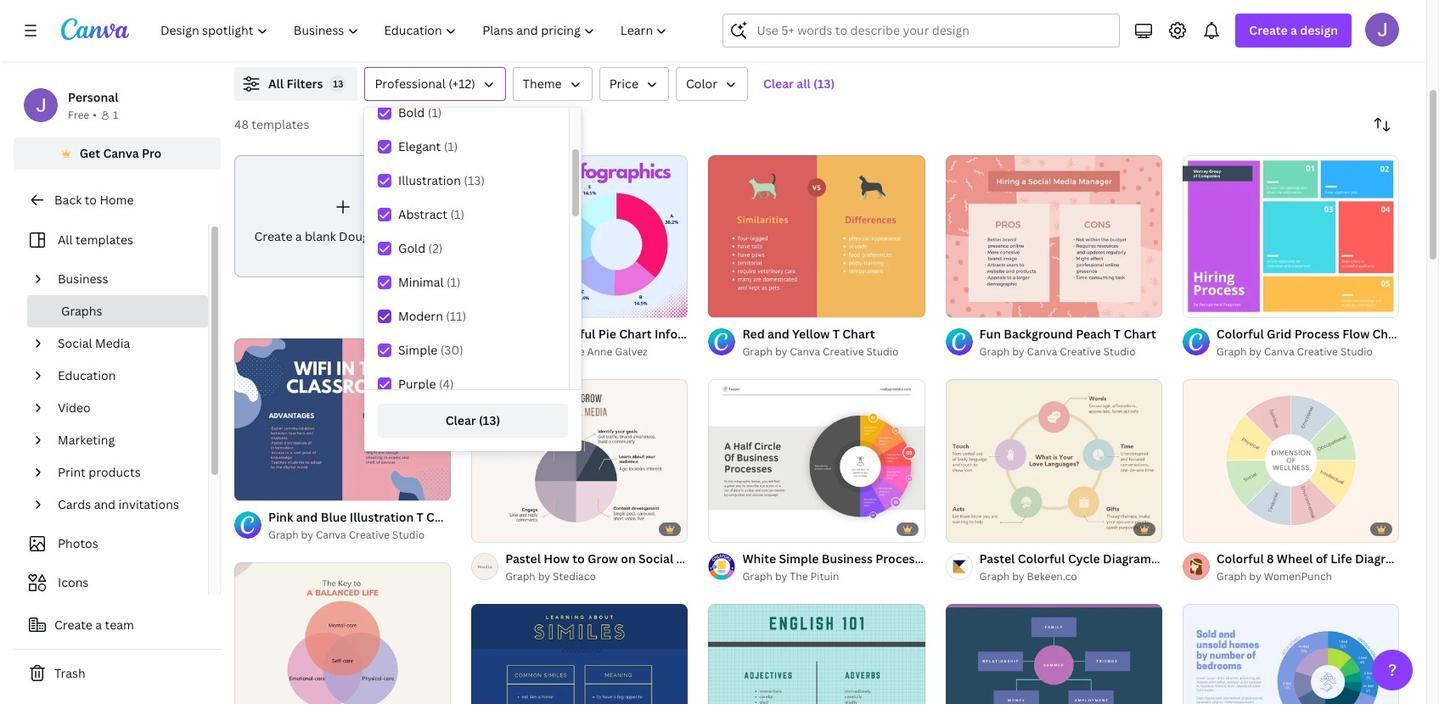 Task type: locate. For each thing, give the bounding box(es) containing it.
abstract (1)
[[398, 206, 465, 222]]

canva inside fun background peach t chart graph by canva creative studio
[[1027, 345, 1057, 360]]

all left filters
[[268, 76, 284, 92]]

and for red
[[768, 326, 789, 343]]

simple inside simple colorful pie chart infographics graph by rizelle anne galvez
[[505, 326, 545, 343]]

by inside white simple business process circle graph graph by the pituin
[[775, 570, 787, 584]]

graph by rizelle anne galvez link
[[505, 344, 688, 361]]

0 horizontal spatial templates
[[76, 232, 133, 248]]

pastel colorful cycle diagram graph graph by bekeen.co
[[980, 551, 1190, 584]]

background
[[1004, 326, 1073, 343]]

all
[[797, 76, 811, 92]]

graph by canva creative studio link down grid
[[1217, 344, 1399, 361]]

graph
[[505, 345, 536, 360], [742, 345, 773, 360], [980, 345, 1010, 360], [1217, 345, 1247, 360], [268, 528, 299, 543], [960, 551, 996, 567], [1154, 551, 1190, 567], [1406, 551, 1439, 567], [505, 570, 536, 584], [742, 570, 773, 584], [980, 570, 1010, 584], [1217, 570, 1247, 584]]

(13)
[[814, 76, 835, 92], [464, 172, 485, 189], [479, 413, 500, 429]]

1 horizontal spatial templates
[[252, 116, 309, 132]]

13
[[333, 77, 344, 90]]

clear
[[763, 76, 794, 92], [446, 413, 476, 429]]

1 horizontal spatial and
[[296, 509, 318, 526]]

pastel colorful cycle diagram graph link
[[980, 550, 1190, 569]]

(1) right bold
[[428, 104, 442, 121]]

marketing
[[58, 432, 115, 448]]

photos
[[58, 536, 98, 552]]

a for design
[[1291, 22, 1297, 38]]

(13) for clear (13)
[[479, 413, 500, 429]]

1 vertical spatial create
[[254, 228, 292, 244]]

illustration down elegant (1)
[[398, 172, 461, 189]]

studio down red and yellow t chart link
[[867, 345, 899, 360]]

2 horizontal spatial simple
[[779, 551, 819, 567]]

0 horizontal spatial process
[[876, 551, 921, 567]]

graph by canva creative studio link for blue
[[268, 527, 451, 544]]

colorful up the rizelle
[[548, 326, 596, 343]]

graph by canva creative studio link down blue at bottom left
[[268, 527, 451, 544]]

and for cards
[[94, 497, 116, 513]]

and inside red and yellow t chart graph by canva creative studio
[[768, 326, 789, 343]]

1 vertical spatial illustration
[[350, 509, 414, 526]]

0 vertical spatial all
[[268, 76, 284, 92]]

diagram right life
[[1355, 551, 1404, 567]]

process inside colorful grid process flow chart graph by canva creative studio
[[1295, 326, 1340, 343]]

studio down peach
[[1104, 345, 1136, 360]]

modern (11)
[[398, 308, 466, 324]]

by inside graph by stediaco link
[[538, 570, 550, 584]]

pink and blue illustration t chart graph by canva creative studio
[[268, 509, 459, 543]]

yellow
[[792, 326, 830, 343]]

canva for red
[[790, 345, 820, 360]]

theme
[[523, 76, 562, 92]]

canva inside red and yellow t chart graph by canva creative studio
[[790, 345, 820, 360]]

minimal (1)
[[398, 274, 461, 290]]

education link
[[51, 360, 198, 392]]

creative inside red and yellow t chart graph by canva creative studio
[[823, 345, 864, 360]]

0 vertical spatial clear
[[763, 76, 794, 92]]

(1) right abstract
[[451, 206, 465, 222]]

gold
[[398, 240, 426, 256]]

and right cards
[[94, 497, 116, 513]]

purple
[[398, 376, 436, 392]]

clear inside clear all (13) button
[[763, 76, 794, 92]]

graph by canva creative studio link down yellow
[[742, 344, 899, 361]]

clear all (13)
[[763, 76, 835, 92]]

flow
[[1343, 326, 1370, 343]]

jacob simon image
[[1365, 13, 1399, 47]]

gold (2)
[[398, 240, 443, 256]]

simple colorful pie chart infographics image
[[471, 155, 688, 318]]

2 horizontal spatial t
[[1114, 326, 1121, 343]]

doughnut charts templates image
[[1037, 0, 1399, 47]]

0 vertical spatial process
[[1295, 326, 1340, 343]]

bekeen.co
[[1027, 570, 1077, 584]]

create left design
[[1249, 22, 1288, 38]]

a for team
[[95, 617, 102, 633]]

stediaco
[[553, 570, 596, 584]]

simple inside white simple business process circle graph graph by the pituin
[[779, 551, 819, 567]]

create a team button
[[14, 609, 221, 643]]

chart for fun background peach t chart graph by canva creative studio
[[1124, 326, 1156, 343]]

by
[[538, 345, 550, 360], [775, 345, 787, 360], [1012, 345, 1025, 360], [1249, 345, 1262, 360], [301, 528, 313, 543], [538, 570, 550, 584], [775, 570, 787, 584], [1012, 570, 1025, 584], [1249, 570, 1262, 584]]

t for peach
[[1114, 326, 1121, 343]]

2 horizontal spatial create
[[1249, 22, 1288, 38]]

1 horizontal spatial business
[[822, 551, 873, 567]]

templates for all templates
[[76, 232, 133, 248]]

chart inside red and yellow t chart graph by canva creative studio
[[843, 326, 875, 343]]

professional (+12) button
[[365, 67, 506, 101]]

creative down "pink and blue illustration t chart" link
[[349, 528, 390, 543]]

a inside dropdown button
[[1291, 22, 1297, 38]]

a inside button
[[95, 617, 102, 633]]

business link
[[51, 263, 198, 295]]

simple for simple colorful pie chart infographics graph by rizelle anne galvez
[[505, 326, 545, 343]]

top level navigation element
[[149, 14, 682, 48]]

to
[[85, 192, 97, 208]]

1 vertical spatial templates
[[76, 232, 133, 248]]

(1) for minimal (1)
[[447, 274, 461, 290]]

studio inside colorful grid process flow chart graph by canva creative studio
[[1341, 345, 1373, 360]]

social media
[[58, 335, 130, 352]]

studio inside red and yellow t chart graph by canva creative studio
[[867, 345, 899, 360]]

(13) inside "button"
[[479, 413, 500, 429]]

and right "pink"
[[296, 509, 318, 526]]

studio
[[867, 345, 899, 360], [1104, 345, 1136, 360], [1341, 345, 1373, 360], [392, 528, 425, 543]]

canva down the background
[[1027, 345, 1057, 360]]

business
[[58, 271, 108, 287], [822, 551, 873, 567]]

1 vertical spatial process
[[876, 551, 921, 567]]

purple (4)
[[398, 376, 454, 392]]

color
[[686, 76, 717, 92]]

pink and blue illustration t chart image
[[234, 338, 451, 501]]

business up graphs on the top
[[58, 271, 108, 287]]

white simple business process circle graph graph by the pituin
[[742, 551, 996, 584]]

0 horizontal spatial t
[[417, 509, 424, 526]]

professional
[[375, 76, 446, 92]]

1
[[113, 108, 118, 122]]

chart
[[399, 228, 431, 244], [619, 326, 652, 343], [843, 326, 875, 343], [1124, 326, 1156, 343], [1373, 326, 1405, 343], [426, 509, 459, 526]]

create inside dropdown button
[[1249, 22, 1288, 38]]

and right the red
[[768, 326, 789, 343]]

graph by canva creative studio link down peach
[[980, 344, 1156, 361]]

colorful
[[548, 326, 596, 343], [1217, 326, 1264, 343], [1018, 551, 1065, 567], [1217, 551, 1264, 567]]

process left circle
[[876, 551, 921, 567]]

the balanced life infographic venn diagram graph image
[[234, 563, 451, 705]]

canva down grid
[[1264, 345, 1295, 360]]

canva for fun
[[1027, 345, 1057, 360]]

by left 'stediaco'
[[538, 570, 550, 584]]

minimal
[[398, 274, 444, 290]]

pink and purple eco map chart image
[[946, 604, 1162, 705]]

0 horizontal spatial and
[[94, 497, 116, 513]]

2 diagram from the left
[[1355, 551, 1404, 567]]

studio inside fun background peach t chart graph by canva creative studio
[[1104, 345, 1136, 360]]

1 vertical spatial clear
[[446, 413, 476, 429]]

elegant (1)
[[398, 138, 458, 155]]

by inside colorful 8 wheel of life diagram graph graph by womenpunch
[[1249, 570, 1262, 584]]

create down the icons
[[54, 617, 92, 633]]

by down "pink and blue illustration t chart" link
[[301, 528, 313, 543]]

by down colorful grid process flow chart link
[[1249, 345, 1262, 360]]

red and yellow t chart link
[[742, 326, 899, 344]]

sky blue english grid t chart image
[[709, 604, 925, 705]]

1 horizontal spatial create
[[254, 228, 292, 244]]

templates inside all templates 'link'
[[76, 232, 133, 248]]

0 horizontal spatial a
[[95, 617, 102, 633]]

templates down back to home on the left
[[76, 232, 133, 248]]

colorful 8 wheel of life diagram graph image
[[1183, 380, 1399, 542]]

by down red and yellow t chart link
[[775, 345, 787, 360]]

elegant
[[398, 138, 441, 155]]

1 vertical spatial (13)
[[464, 172, 485, 189]]

all templates link
[[24, 224, 198, 256]]

red and yellow t chart image
[[709, 155, 925, 318]]

1 vertical spatial business
[[822, 551, 873, 567]]

free
[[68, 108, 89, 122]]

white simple business process circle graph image
[[709, 380, 925, 542]]

2 vertical spatial create
[[54, 617, 92, 633]]

0 vertical spatial a
[[1291, 22, 1297, 38]]

canva down blue at bottom left
[[316, 528, 346, 543]]

process right grid
[[1295, 326, 1340, 343]]

by down pastel
[[1012, 570, 1025, 584]]

0 vertical spatial create
[[1249, 22, 1288, 38]]

cards and invitations
[[58, 497, 179, 513]]

a left blank
[[295, 228, 302, 244]]

all down back
[[58, 232, 73, 248]]

illustration right blue at bottom left
[[350, 509, 414, 526]]

clear (13)
[[446, 413, 500, 429]]

graph by canva creative studio link for process
[[1217, 344, 1399, 361]]

0 vertical spatial templates
[[252, 116, 309, 132]]

blank
[[305, 228, 336, 244]]

the
[[790, 570, 808, 584]]

2 vertical spatial (13)
[[479, 413, 500, 429]]

create for create a blank doughnut chart
[[254, 228, 292, 244]]

1 horizontal spatial diagram
[[1355, 551, 1404, 567]]

1 horizontal spatial all
[[268, 76, 284, 92]]

colorful left 8
[[1217, 551, 1264, 567]]

get canva pro
[[80, 145, 162, 161]]

fun background peach t chart link
[[980, 326, 1156, 344]]

1 vertical spatial all
[[58, 232, 73, 248]]

a
[[1291, 22, 1297, 38], [295, 228, 302, 244], [95, 617, 102, 633]]

and inside pink and blue illustration t chart graph by canva creative studio
[[296, 509, 318, 526]]

chart inside fun background peach t chart graph by canva creative studio
[[1124, 326, 1156, 343]]

graph by canva creative studio link for yellow
[[742, 344, 899, 361]]

colorful up bekeen.co
[[1018, 551, 1065, 567]]

fun background peach t chart image
[[946, 155, 1162, 318]]

0 horizontal spatial create
[[54, 617, 92, 633]]

white
[[742, 551, 776, 567]]

chart for red and yellow t chart graph by canva creative studio
[[843, 326, 875, 343]]

colorful left grid
[[1217, 326, 1264, 343]]

studio for yellow
[[867, 345, 899, 360]]

business inside white simple business process circle graph graph by the pituin
[[822, 551, 873, 567]]

simple up graph by rizelle anne galvez link
[[505, 326, 545, 343]]

canva inside colorful grid process flow chart graph by canva creative studio
[[1264, 345, 1295, 360]]

1 horizontal spatial t
[[833, 326, 840, 343]]

1 horizontal spatial clear
[[763, 76, 794, 92]]

(1) for bold (1)
[[428, 104, 442, 121]]

create left blank
[[254, 228, 292, 244]]

(30)
[[440, 342, 463, 358]]

diagram
[[1103, 551, 1151, 567], [1355, 551, 1404, 567]]

creative down colorful grid process flow chart link
[[1297, 345, 1338, 360]]

creative down fun background peach t chart "link"
[[1060, 345, 1101, 360]]

2 vertical spatial a
[[95, 617, 102, 633]]

by left the rizelle
[[538, 345, 550, 360]]

1 horizontal spatial simple
[[505, 326, 545, 343]]

all for all filters
[[268, 76, 284, 92]]

1 horizontal spatial process
[[1295, 326, 1340, 343]]

graph inside colorful grid process flow chart graph by canva creative studio
[[1217, 345, 1247, 360]]

all inside all templates 'link'
[[58, 232, 73, 248]]

(1) right elegant
[[444, 138, 458, 155]]

2 horizontal spatial and
[[768, 326, 789, 343]]

canva inside pink and blue illustration t chart graph by canva creative studio
[[316, 528, 346, 543]]

anne
[[587, 345, 613, 360]]

canva down yellow
[[790, 345, 820, 360]]

a for blank
[[295, 228, 302, 244]]

2 horizontal spatial a
[[1291, 22, 1297, 38]]

canva inside button
[[103, 145, 139, 161]]

1 vertical spatial a
[[295, 228, 302, 244]]

creative for process
[[1297, 345, 1338, 360]]

print
[[58, 464, 86, 481]]

clear left all
[[763, 76, 794, 92]]

clear down (4)
[[446, 413, 476, 429]]

price button
[[599, 67, 669, 101]]

creative inside fun background peach t chart graph by canva creative studio
[[1060, 345, 1101, 360]]

(1) right minimal
[[447, 274, 461, 290]]

creative inside colorful grid process flow chart graph by canva creative studio
[[1297, 345, 1338, 360]]

back to home link
[[14, 183, 221, 217]]

0 horizontal spatial diagram
[[1103, 551, 1151, 567]]

pink
[[268, 509, 293, 526]]

create for create a design
[[1249, 22, 1288, 38]]

1 horizontal spatial a
[[295, 228, 302, 244]]

clear inside clear (13) "button"
[[446, 413, 476, 429]]

creative down red and yellow t chart link
[[823, 345, 864, 360]]

studio down "pink and blue illustration t chart" link
[[392, 528, 425, 543]]

templates right 48
[[252, 116, 309, 132]]

0 horizontal spatial clear
[[446, 413, 476, 429]]

studio down flow
[[1341, 345, 1373, 360]]

t
[[833, 326, 840, 343], [1114, 326, 1121, 343], [417, 509, 424, 526]]

simple colorful pie chart infographics graph by rizelle anne galvez
[[505, 326, 727, 360]]

a left team
[[95, 617, 102, 633]]

womenpunch
[[1264, 570, 1332, 584]]

canva for colorful
[[1264, 345, 1295, 360]]

photos link
[[24, 528, 198, 560]]

1 diagram from the left
[[1103, 551, 1151, 567]]

graph by canva creative studio link for peach
[[980, 344, 1156, 361]]

colorful inside colorful grid process flow chart graph by canva creative studio
[[1217, 326, 1264, 343]]

simple up purple
[[398, 342, 438, 358]]

simple up the
[[779, 551, 819, 567]]

None search field
[[723, 14, 1120, 48]]

pro
[[142, 145, 162, 161]]

a left design
[[1291, 22, 1297, 38]]

by left womenpunch
[[1249, 570, 1262, 584]]

studio inside pink and blue illustration t chart graph by canva creative studio
[[392, 528, 425, 543]]

create inside button
[[54, 617, 92, 633]]

business up graph by the pituin link
[[822, 551, 873, 567]]

0 horizontal spatial all
[[58, 232, 73, 248]]

by down the background
[[1012, 345, 1025, 360]]

team
[[105, 617, 134, 633]]

t inside fun background peach t chart graph by canva creative studio
[[1114, 326, 1121, 343]]

0 horizontal spatial simple
[[398, 342, 438, 358]]

canva
[[103, 145, 139, 161], [790, 345, 820, 360], [1027, 345, 1057, 360], [1264, 345, 1295, 360], [316, 528, 346, 543]]

diagram right cycle
[[1103, 551, 1151, 567]]

life
[[1331, 551, 1352, 567]]

chart for colorful grid process flow chart graph by canva creative studio
[[1373, 326, 1405, 343]]

chart inside colorful grid process flow chart graph by canva creative studio
[[1373, 326, 1405, 343]]

t inside red and yellow t chart graph by canva creative studio
[[833, 326, 840, 343]]

illustration (13)
[[398, 172, 485, 189]]

blue purple doughnut chart real estate graph image
[[1183, 604, 1399, 705]]

creative for peach
[[1060, 345, 1101, 360]]

0 vertical spatial (13)
[[814, 76, 835, 92]]

canva left pro
[[103, 145, 139, 161]]

by left the
[[775, 570, 787, 584]]

0 vertical spatial business
[[58, 271, 108, 287]]



Task type: vqa. For each thing, say whether or not it's contained in the screenshot.
All
yes



Task type: describe. For each thing, give the bounding box(es) containing it.
create a design
[[1249, 22, 1338, 38]]

simple for simple (30)
[[398, 342, 438, 358]]

graph inside fun background peach t chart graph by canva creative studio
[[980, 345, 1010, 360]]

clear (13) button
[[378, 404, 568, 438]]

chart for create a blank doughnut chart
[[399, 228, 431, 244]]

t for yellow
[[833, 326, 840, 343]]

graph inside simple colorful pie chart infographics graph by rizelle anne galvez
[[505, 345, 536, 360]]

(13) for illustration (13)
[[464, 172, 485, 189]]

(4)
[[439, 376, 454, 392]]

color button
[[676, 67, 748, 101]]

create a blank doughnut chart element
[[234, 155, 451, 277]]

t inside pink and blue illustration t chart graph by canva creative studio
[[417, 509, 424, 526]]

chart inside simple colorful pie chart infographics graph by rizelle anne galvez
[[619, 326, 652, 343]]

media
[[95, 335, 130, 352]]

diagram inside colorful 8 wheel of life diagram graph graph by womenpunch
[[1355, 551, 1404, 567]]

pastel colorful cycle diagram graph image
[[946, 380, 1162, 542]]

price
[[609, 76, 638, 92]]

0 horizontal spatial business
[[58, 271, 108, 287]]

graph by bekeen.co link
[[980, 569, 1162, 586]]

cycle
[[1068, 551, 1100, 567]]

creative inside pink and blue illustration t chart graph by canva creative studio
[[349, 528, 390, 543]]

all filters
[[268, 76, 323, 92]]

pink and blue illustration t chart link
[[268, 509, 459, 527]]

(1) for abstract (1)
[[451, 206, 465, 222]]

by inside pink and blue illustration t chart graph by canva creative studio
[[301, 528, 313, 543]]

galvez
[[615, 345, 648, 360]]

invitations
[[118, 497, 179, 513]]

colorful inside colorful 8 wheel of life diagram graph graph by womenpunch
[[1217, 551, 1264, 567]]

chart inside pink and blue illustration t chart graph by canva creative studio
[[426, 509, 459, 526]]

simple colorful pie chart infographics link
[[505, 326, 727, 344]]

cards and invitations link
[[51, 489, 198, 521]]

(2)
[[428, 240, 443, 256]]

by inside colorful grid process flow chart graph by canva creative studio
[[1249, 345, 1262, 360]]

red
[[742, 326, 765, 343]]

icons link
[[24, 567, 198, 599]]

graph by the pituin link
[[742, 569, 925, 586]]

diagram inside 'pastel colorful cycle diagram graph graph by bekeen.co'
[[1103, 551, 1151, 567]]

(11)
[[446, 308, 466, 324]]

graphs
[[61, 303, 102, 319]]

(1) for elegant (1)
[[444, 138, 458, 155]]

red and yellow t chart graph by canva creative studio
[[742, 326, 899, 360]]

video
[[58, 400, 90, 416]]

grid
[[1267, 326, 1292, 343]]

trash link
[[14, 657, 221, 691]]

pituin
[[811, 570, 839, 584]]

bold
[[398, 104, 425, 121]]

theme button
[[513, 67, 592, 101]]

pie
[[598, 326, 616, 343]]

by inside 'pastel colorful cycle diagram graph graph by bekeen.co'
[[1012, 570, 1025, 584]]

studio for process
[[1341, 345, 1373, 360]]

simple (30)
[[398, 342, 463, 358]]

all templates
[[58, 232, 133, 248]]

personal
[[68, 89, 118, 105]]

home
[[100, 192, 134, 208]]

get canva pro button
[[14, 138, 221, 170]]

cards
[[58, 497, 91, 513]]

studio for peach
[[1104, 345, 1136, 360]]

8
[[1267, 551, 1274, 567]]

create for create a team
[[54, 617, 92, 633]]

pastel
[[980, 551, 1015, 567]]

graph inside red and yellow t chart graph by canva creative studio
[[742, 345, 773, 360]]

infographics
[[655, 326, 727, 343]]

graph inside pink and blue illustration t chart graph by canva creative studio
[[268, 528, 299, 543]]

abstract
[[398, 206, 448, 222]]

Search search field
[[757, 14, 1109, 47]]

and for pink
[[296, 509, 318, 526]]

create a blank doughnut chart link
[[234, 155, 451, 277]]

social
[[58, 335, 92, 352]]

templates for 48 templates
[[252, 116, 309, 132]]

colorful inside 'pastel colorful cycle diagram graph graph by bekeen.co'
[[1018, 551, 1065, 567]]

create a design button
[[1236, 14, 1352, 48]]

by inside simple colorful pie chart infographics graph by rizelle anne galvez
[[538, 345, 550, 360]]

create a team
[[54, 617, 134, 633]]

filters
[[287, 76, 323, 92]]

back to home
[[54, 192, 134, 208]]

products
[[89, 464, 141, 481]]

blue simple t chart image
[[471, 604, 688, 705]]

colorful grid process flow chart image
[[1183, 155, 1399, 318]]

pastel how to grow on social media pie chart infographic graph image
[[471, 380, 688, 542]]

circle
[[924, 551, 957, 567]]

colorful grid process flow chart graph by canva creative studio
[[1217, 326, 1405, 360]]

(+12)
[[449, 76, 475, 92]]

by inside fun background peach t chart graph by canva creative studio
[[1012, 345, 1025, 360]]

rizelle
[[553, 345, 585, 360]]

Sort by button
[[1365, 108, 1399, 142]]

48 templates
[[234, 116, 309, 132]]

get
[[80, 145, 100, 161]]

all for all templates
[[58, 232, 73, 248]]

create a blank doughnut chart
[[254, 228, 431, 244]]

graph by stediaco
[[505, 570, 596, 584]]

13 filter options selected element
[[330, 76, 347, 93]]

education
[[58, 368, 116, 384]]

colorful 8 wheel of life diagram graph graph by womenpunch
[[1217, 551, 1439, 584]]

wheel
[[1277, 551, 1313, 567]]

illustration inside pink and blue illustration t chart graph by canva creative studio
[[350, 509, 414, 526]]

fun background peach t chart graph by canva creative studio
[[980, 326, 1156, 360]]

of
[[1316, 551, 1328, 567]]

colorful 8 wheel of life diagram graph link
[[1217, 550, 1439, 569]]

colorful inside simple colorful pie chart infographics graph by rizelle anne galvez
[[548, 326, 596, 343]]

creative for yellow
[[823, 345, 864, 360]]

0 vertical spatial illustration
[[398, 172, 461, 189]]

clear all (13) button
[[755, 67, 844, 101]]

clear for clear all (13)
[[763, 76, 794, 92]]

clear for clear (13)
[[446, 413, 476, 429]]

bold (1)
[[398, 104, 442, 121]]

process inside white simple business process circle graph graph by the pituin
[[876, 551, 921, 567]]

48
[[234, 116, 249, 132]]

colorful grid process flow chart link
[[1217, 326, 1405, 344]]

by inside red and yellow t chart graph by canva creative studio
[[775, 345, 787, 360]]

•
[[93, 108, 97, 122]]

icons
[[58, 575, 89, 591]]

social media link
[[51, 328, 198, 360]]

print products
[[58, 464, 141, 481]]

(13) inside button
[[814, 76, 835, 92]]



